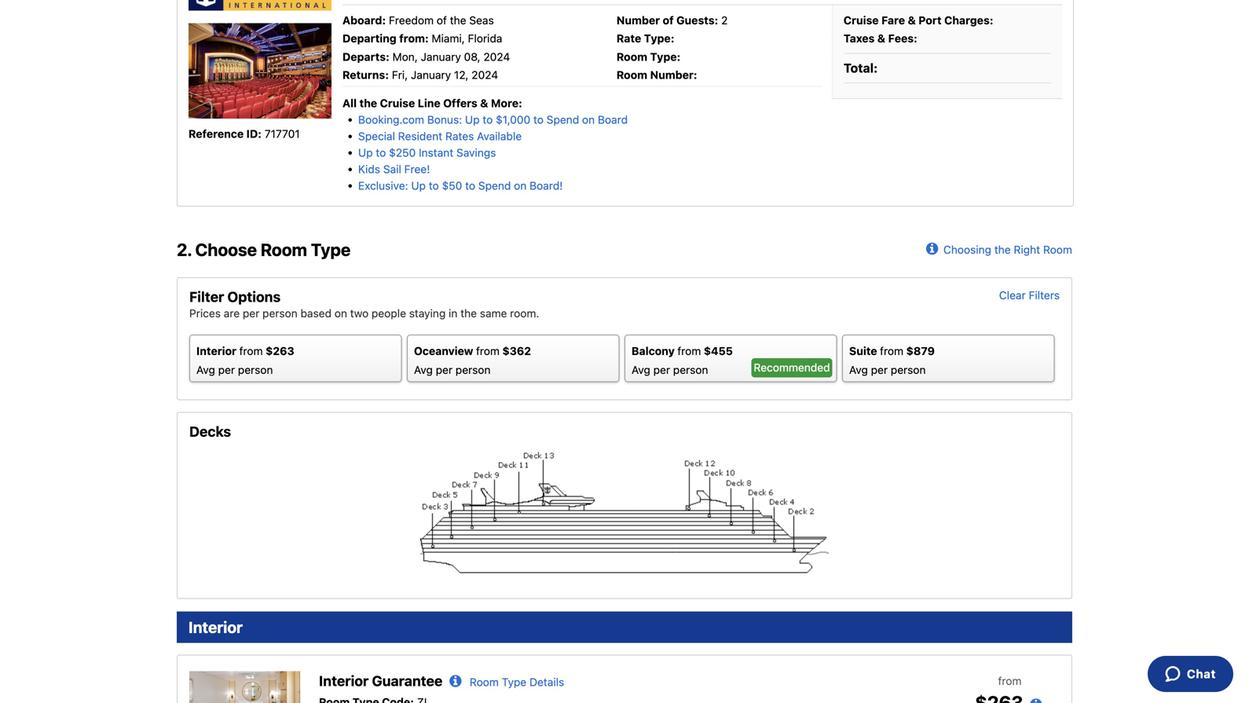 Task type: locate. For each thing, give the bounding box(es) containing it.
avg inside suite from $879 avg per person
[[849, 363, 868, 376]]

2 vertical spatial interior
[[319, 672, 369, 689]]

2024 down '08,'
[[472, 68, 498, 81]]

choosing the right room link
[[926, 239, 1073, 257]]

1 vertical spatial type
[[502, 676, 527, 689]]

per down the are
[[218, 363, 235, 376]]

person inside clear             filters prices are per person based on                  two                                                          people                               staying in the         same          room.
[[263, 307, 298, 320]]

free!
[[404, 163, 430, 176]]

kids sail free! link
[[358, 163, 430, 176]]

info circle image inside choosing the right room link
[[926, 239, 944, 255]]

per down suite
[[871, 363, 888, 376]]

of up miami,
[[437, 14, 447, 27]]

1 vertical spatial &
[[878, 32, 886, 45]]

2024
[[484, 50, 510, 63], [472, 68, 498, 81]]

0 horizontal spatial info circle image
[[449, 674, 467, 690]]

4 avg from the left
[[849, 363, 868, 376]]

0 horizontal spatial on
[[335, 307, 347, 320]]

& inside all the cruise line offers & more: booking.com bonus: up to $1,000 to spend on board special resident rates available up to $250 instant savings kids sail free! exclusive: up to $50 to spend on board!
[[480, 97, 488, 110]]

interior
[[196, 345, 237, 358], [189, 618, 243, 636], [319, 672, 369, 689]]

1 vertical spatial up
[[358, 146, 373, 159]]

type left details
[[502, 676, 527, 689]]

0 horizontal spatial cruise
[[380, 97, 415, 110]]

exclusive: up to $50 to spend on board! link
[[358, 179, 563, 192]]

january up the "line" at the top of the page
[[411, 68, 451, 81]]

person inside interior from $263 avg per person
[[238, 363, 273, 376]]

port
[[919, 14, 942, 27]]

cruise up taxes
[[844, 14, 879, 27]]

up up kids
[[358, 146, 373, 159]]

savings
[[457, 146, 496, 159]]

0 horizontal spatial of
[[437, 14, 447, 27]]

3 avg from the left
[[632, 363, 651, 376]]

avg down suite
[[849, 363, 868, 376]]

1 avg from the left
[[196, 363, 215, 376]]

on left board
[[582, 113, 595, 126]]

0 vertical spatial interior
[[196, 345, 237, 358]]

room
[[617, 50, 648, 63], [617, 68, 648, 81], [261, 239, 307, 260], [1043, 243, 1073, 256], [470, 676, 499, 689]]

to
[[483, 113, 493, 126], [534, 113, 544, 126], [376, 146, 386, 159], [429, 179, 439, 192], [465, 179, 475, 192]]

2 vertical spatial on
[[335, 307, 347, 320]]

royal caribbean image
[[189, 0, 332, 11]]

1 horizontal spatial type
[[502, 676, 527, 689]]

0 horizontal spatial &
[[480, 97, 488, 110]]

decks
[[189, 423, 231, 440]]

0 vertical spatial 2024
[[484, 50, 510, 63]]

person down options
[[263, 307, 298, 320]]

08,
[[464, 50, 481, 63]]

choose
[[195, 239, 257, 260]]

of
[[437, 14, 447, 27], [663, 14, 674, 27]]

the
[[450, 14, 466, 27], [359, 97, 377, 110], [995, 243, 1011, 256], [461, 307, 477, 320]]

2 avg from the left
[[414, 363, 433, 376]]

2 horizontal spatial on
[[582, 113, 595, 126]]

freedom
[[389, 14, 434, 27]]

the inside the aboard: freedom of the seas departing from: miami, florida departs: mon, january 08, 2024 returns: fri, january 12, 2024
[[450, 14, 466, 27]]

1 horizontal spatial cruise
[[844, 14, 879, 27]]

1 vertical spatial on
[[514, 179, 527, 192]]

from inside suite from $879 avg per person
[[880, 345, 904, 358]]

interior for interior from $263 avg per person
[[196, 345, 237, 358]]

resident
[[398, 130, 442, 143]]

spend down savings
[[478, 179, 511, 192]]

interior for interior guarantee
[[319, 672, 369, 689]]

avg inside interior from $263 avg per person
[[196, 363, 215, 376]]

interior left the guarantee
[[319, 672, 369, 689]]

cruise inside all the cruise line offers & more: booking.com bonus: up to $1,000 to spend on board special resident rates available up to $250 instant savings kids sail free! exclusive: up to $50 to spend on board!
[[380, 97, 415, 110]]

to up available
[[483, 113, 493, 126]]

cruise up "booking.com"
[[380, 97, 415, 110]]

0 vertical spatial info circle image
[[926, 239, 944, 255]]

1 horizontal spatial of
[[663, 14, 674, 27]]

0 horizontal spatial up
[[358, 146, 373, 159]]

person inside suite from $879 avg per person
[[891, 363, 926, 376]]

avg down oceanview
[[414, 363, 433, 376]]

interior up interior guarantee image
[[189, 618, 243, 636]]

info circle image for interior guarantee
[[449, 674, 467, 690]]

fees:
[[888, 32, 918, 45]]

spend
[[547, 113, 579, 126], [478, 179, 511, 192]]

per down oceanview
[[436, 363, 453, 376]]

oceanview
[[414, 345, 473, 358]]

recommended
[[754, 361, 830, 374]]

1 horizontal spatial info circle image
[[926, 239, 944, 255]]

freedom of the seas image
[[189, 23, 332, 118]]

rate
[[617, 32, 641, 45]]

per inside clear             filters prices are per person based on                  two                                                          people                               staying in the         same          room.
[[243, 307, 260, 320]]

1 vertical spatial info circle image
[[449, 674, 467, 690]]

& left 'fees:'
[[878, 32, 886, 45]]

$263
[[266, 345, 294, 358]]

0 vertical spatial type:
[[644, 32, 675, 45]]

from inside oceanview from $362 avg per person
[[476, 345, 500, 358]]

line
[[418, 97, 441, 110]]

from for balcony
[[678, 345, 701, 358]]

2 of from the left
[[663, 14, 674, 27]]

choosing
[[944, 243, 992, 256]]

per for suite from $879 avg per person
[[871, 363, 888, 376]]

the inside clear             filters prices are per person based on                  two                                                          people                               staying in the         same          room.
[[461, 307, 477, 320]]

per inside oceanview from $362 avg per person
[[436, 363, 453, 376]]

person inside oceanview from $362 avg per person
[[456, 363, 491, 376]]

per down balcony
[[653, 363, 670, 376]]

cruise inside cruise fare & port charges: taxes & fees:
[[844, 14, 879, 27]]

the left right
[[995, 243, 1011, 256]]

rates
[[445, 130, 474, 143]]

person for prices
[[263, 307, 298, 320]]

the up miami,
[[450, 14, 466, 27]]

from
[[239, 345, 263, 358], [476, 345, 500, 358], [678, 345, 701, 358], [880, 345, 904, 358], [998, 674, 1022, 687]]

0 vertical spatial &
[[908, 14, 916, 27]]

avg for balcony from $455 avg per person
[[632, 363, 651, 376]]

& up booking.com bonus: up to $1,000 to spend on board link
[[480, 97, 488, 110]]

interior guarantee image
[[189, 671, 307, 703]]

from for oceanview
[[476, 345, 500, 358]]

two
[[350, 307, 369, 320]]

0 vertical spatial up
[[465, 113, 480, 126]]

per for interior from $263 avg per person
[[218, 363, 235, 376]]

departs:
[[343, 50, 390, 63]]

january
[[421, 50, 461, 63], [411, 68, 451, 81]]

room.
[[510, 307, 539, 320]]

up down "offers"
[[465, 113, 480, 126]]

person for $263
[[238, 363, 273, 376]]

up
[[465, 113, 480, 126], [358, 146, 373, 159], [411, 179, 426, 192]]

1 vertical spatial interior
[[189, 618, 243, 636]]

from inside interior from $263 avg per person
[[239, 345, 263, 358]]

1 vertical spatial cruise
[[380, 97, 415, 110]]

of inside number of guests: 2 rate type: room type: room number:
[[663, 14, 674, 27]]

per down options
[[243, 307, 260, 320]]

12,
[[454, 68, 469, 81]]

more:
[[491, 97, 522, 110]]

charges:
[[945, 14, 994, 27]]

guests:
[[677, 14, 718, 27]]

0 vertical spatial type
[[311, 239, 351, 260]]

1 of from the left
[[437, 14, 447, 27]]

avg for interior from $263 avg per person
[[196, 363, 215, 376]]

of inside the aboard: freedom of the seas departing from: miami, florida departs: mon, january 08, 2024 returns: fri, january 12, 2024
[[437, 14, 447, 27]]

clear             filters prices are per person based on                  two                                                          people                               staying in the         same          room.
[[189, 289, 1060, 320]]

type: down the number
[[644, 32, 675, 45]]

number:
[[650, 68, 697, 81]]

special
[[358, 130, 395, 143]]

id:
[[246, 127, 262, 140]]

interior inside interior from $263 avg per person
[[196, 345, 237, 358]]

on left two
[[335, 307, 347, 320]]

person down $879
[[891, 363, 926, 376]]

per inside suite from $879 avg per person
[[871, 363, 888, 376]]

spend right $1,000
[[547, 113, 579, 126]]

january down miami,
[[421, 50, 461, 63]]

avg inside oceanview from $362 avg per person
[[414, 363, 433, 376]]

suite from $879 avg per person
[[849, 345, 935, 376]]

avg down prices
[[196, 363, 215, 376]]

departing
[[343, 32, 397, 45]]

the right all
[[359, 97, 377, 110]]

0 horizontal spatial type
[[311, 239, 351, 260]]

cruise
[[844, 14, 879, 27], [380, 97, 415, 110]]

2.
[[177, 239, 192, 260]]

per inside "balcony from $455 avg per person"
[[653, 363, 670, 376]]

interior down prices
[[196, 345, 237, 358]]

person
[[263, 307, 298, 320], [238, 363, 273, 376], [456, 363, 491, 376], [673, 363, 708, 376], [891, 363, 926, 376]]

info circle image
[[926, 239, 944, 255], [449, 674, 467, 690]]

type
[[311, 239, 351, 260], [502, 676, 527, 689]]

cruise fare & port charges: taxes & fees:
[[844, 14, 994, 45]]

the right in
[[461, 307, 477, 320]]

avg down balcony
[[632, 363, 651, 376]]

person inside "balcony from $455 avg per person"
[[673, 363, 708, 376]]

2 vertical spatial &
[[480, 97, 488, 110]]

options
[[227, 288, 281, 305]]

the inside all the cruise line offers & more: booking.com bonus: up to $1,000 to spend on board special resident rates available up to $250 instant savings kids sail free! exclusive: up to $50 to spend on board!
[[359, 97, 377, 110]]

&
[[908, 14, 916, 27], [878, 32, 886, 45], [480, 97, 488, 110]]

1 horizontal spatial up
[[411, 179, 426, 192]]

from inside "balcony from $455 avg per person"
[[678, 345, 701, 358]]

guarantee
[[372, 672, 443, 689]]

to right "$50"
[[465, 179, 475, 192]]

number of guests: 2 rate type: room type: room number:
[[617, 14, 728, 81]]

per inside interior from $263 avg per person
[[218, 363, 235, 376]]

of left guests:
[[663, 14, 674, 27]]

person down $263
[[238, 363, 273, 376]]

avg for oceanview from $362 avg per person
[[414, 363, 433, 376]]

1 horizontal spatial on
[[514, 179, 527, 192]]

kids
[[358, 163, 380, 176]]

0 vertical spatial cruise
[[844, 14, 879, 27]]

person down the '$455'
[[673, 363, 708, 376]]

avg inside "balcony from $455 avg per person"
[[632, 363, 651, 376]]

1 vertical spatial spend
[[478, 179, 511, 192]]

1 horizontal spatial spend
[[547, 113, 579, 126]]

staying
[[409, 307, 446, 320]]

avg
[[196, 363, 215, 376], [414, 363, 433, 376], [632, 363, 651, 376], [849, 363, 868, 376]]

interior guarantee
[[319, 672, 443, 689]]

2024 down florida at the top
[[484, 50, 510, 63]]

info circle image for 2. choose room type
[[926, 239, 944, 255]]

up down free!
[[411, 179, 426, 192]]

& left port
[[908, 14, 916, 27]]

on
[[582, 113, 595, 126], [514, 179, 527, 192], [335, 307, 347, 320]]

type up based
[[311, 239, 351, 260]]

type: up number:
[[650, 50, 681, 63]]

person down oceanview
[[456, 363, 491, 376]]

per
[[243, 307, 260, 320], [218, 363, 235, 376], [436, 363, 453, 376], [653, 363, 670, 376], [871, 363, 888, 376]]

on left board!
[[514, 179, 527, 192]]



Task type: vqa. For each thing, say whether or not it's contained in the screenshot.
topmost DAYS
no



Task type: describe. For each thing, give the bounding box(es) containing it.
interior from $263 avg per person
[[196, 345, 294, 376]]

booking.com bonus: up to $1,000 to spend on board link
[[358, 113, 628, 126]]

choosing the right room
[[944, 243, 1073, 256]]

1 vertical spatial january
[[411, 68, 451, 81]]

person for $362
[[456, 363, 491, 376]]

clear
[[999, 289, 1026, 302]]

are
[[224, 307, 240, 320]]

person for $455
[[673, 363, 708, 376]]

suite
[[849, 345, 877, 358]]

from:
[[399, 32, 429, 45]]

2. choose room type
[[177, 239, 351, 260]]

board!
[[530, 179, 563, 192]]

based
[[301, 307, 332, 320]]

room type details
[[467, 676, 564, 689]]

balcony
[[632, 345, 675, 358]]

$362
[[502, 345, 531, 358]]

$455
[[704, 345, 733, 358]]

prices
[[189, 307, 221, 320]]

1 horizontal spatial &
[[878, 32, 886, 45]]

2 horizontal spatial up
[[465, 113, 480, 126]]

per for balcony from $455 avg per person
[[653, 363, 670, 376]]

2 horizontal spatial &
[[908, 14, 916, 27]]

board
[[598, 113, 628, 126]]

$879
[[906, 345, 935, 358]]

same
[[480, 307, 507, 320]]

filter         options
[[189, 288, 281, 305]]

all
[[343, 97, 357, 110]]

mon,
[[393, 50, 418, 63]]

$50
[[442, 179, 462, 192]]

right
[[1014, 243, 1040, 256]]

aboard: freedom of the seas departing from: miami, florida departs: mon, january 08, 2024 returns: fri, january 12, 2024
[[343, 14, 510, 81]]

filters
[[1029, 289, 1060, 302]]

instant
[[419, 146, 454, 159]]

$250
[[389, 146, 416, 159]]

avg for suite from $879 avg per person
[[849, 363, 868, 376]]

sail
[[383, 163, 401, 176]]

0 horizontal spatial spend
[[478, 179, 511, 192]]

returns:
[[343, 68, 389, 81]]

clear             filters link
[[999, 289, 1060, 302]]

person for $879
[[891, 363, 926, 376]]

reference
[[189, 127, 244, 140]]

717701
[[265, 127, 300, 140]]

special resident rates available link
[[358, 130, 522, 143]]

on inside clear             filters prices are per person based on                  two                                                          people                               staying in the         same          room.
[[335, 307, 347, 320]]

0 vertical spatial january
[[421, 50, 461, 63]]

booking.com
[[358, 113, 424, 126]]

2 vertical spatial up
[[411, 179, 426, 192]]

0 vertical spatial spend
[[547, 113, 579, 126]]

fare
[[882, 14, 905, 27]]

reference id: 717701
[[189, 127, 300, 140]]

florida
[[468, 32, 502, 45]]

from for suite
[[880, 345, 904, 358]]

available
[[477, 130, 522, 143]]

bonus:
[[427, 113, 462, 126]]

taxes
[[844, 32, 875, 45]]

type inside room type details link
[[502, 676, 527, 689]]

up to $250 instant savings link
[[358, 146, 496, 159]]

oceanview from $362 avg per person
[[414, 345, 531, 376]]

$1,000
[[496, 113, 531, 126]]

to left "$50"
[[429, 179, 439, 192]]

1 vertical spatial 2024
[[472, 68, 498, 81]]

2
[[721, 14, 728, 27]]

number
[[617, 14, 660, 27]]

room type details link
[[449, 674, 564, 690]]

from for interior
[[239, 345, 263, 358]]

aboard:
[[343, 14, 386, 27]]

seas
[[469, 14, 494, 27]]

total:
[[844, 60, 878, 75]]

miami,
[[432, 32, 465, 45]]

to down special
[[376, 146, 386, 159]]

average price per person image
[[1028, 698, 1045, 703]]

in
[[449, 307, 458, 320]]

offers
[[443, 97, 478, 110]]

filter
[[189, 288, 224, 305]]

0 vertical spatial on
[[582, 113, 595, 126]]

fri,
[[392, 68, 408, 81]]

people
[[372, 307, 406, 320]]

per for clear             filters prices are per person based on                  two                                                          people                               staying in the         same          room.
[[243, 307, 260, 320]]

balcony from $455 avg per person
[[632, 345, 733, 376]]

per for oceanview from $362 avg per person
[[436, 363, 453, 376]]

to right $1,000
[[534, 113, 544, 126]]

exclusive:
[[358, 179, 408, 192]]

all the cruise line offers & more: booking.com bonus: up to $1,000 to spend on board special resident rates available up to $250 instant savings kids sail free! exclusive: up to $50 to spend on board!
[[343, 97, 628, 192]]

1 vertical spatial type:
[[650, 50, 681, 63]]

details
[[530, 676, 564, 689]]

interior for interior
[[189, 618, 243, 636]]



